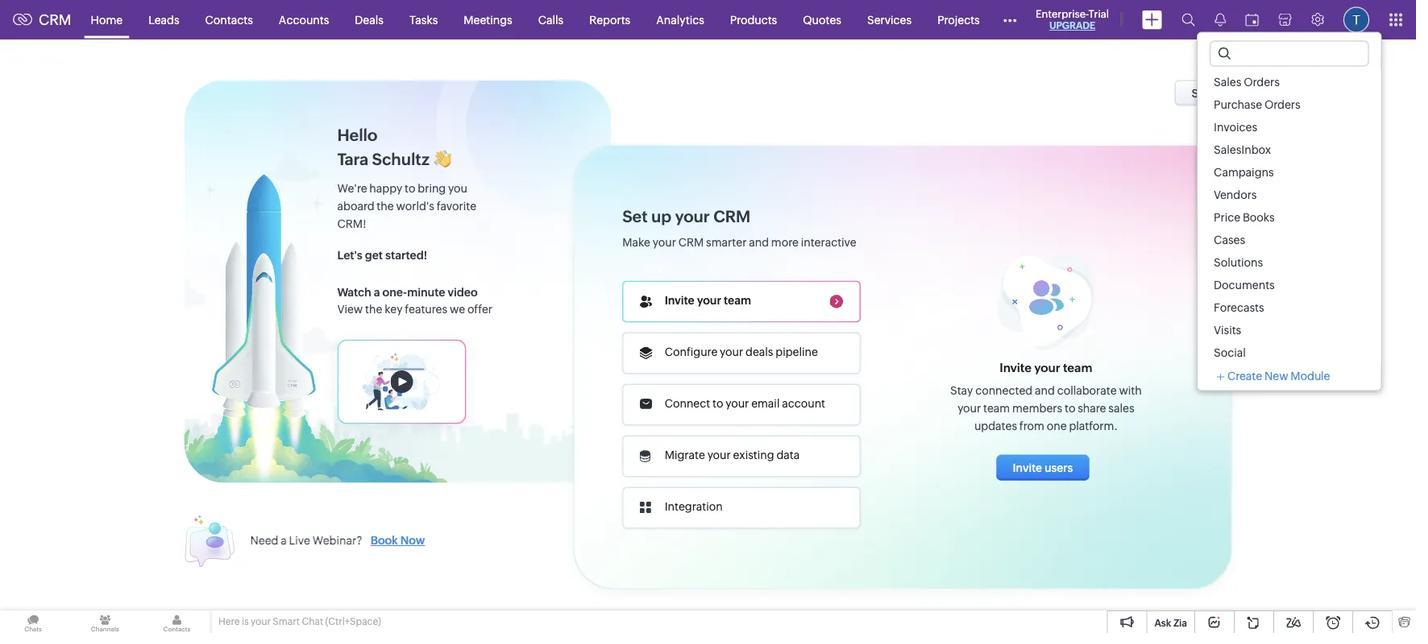 Task type: vqa. For each thing, say whether or not it's contained in the screenshot.
Personal Settings link
no



Task type: locate. For each thing, give the bounding box(es) containing it.
a inside watch a one-minute video view the key features we offer
[[374, 286, 380, 299]]

invite up configure
[[665, 294, 695, 307]]

meetings
[[464, 13, 513, 26]]

team inside stay connected and collaborate with your team members to share sales updates from one platform.
[[984, 402, 1011, 415]]

collaborate
[[1058, 384, 1117, 397]]

to up world's
[[405, 182, 416, 195]]

deals
[[355, 13, 384, 26]]

contacts link
[[192, 0, 266, 39]]

0 horizontal spatial crm
[[39, 11, 71, 28]]

1 horizontal spatial and
[[1035, 384, 1055, 397]]

the
[[377, 200, 394, 212], [365, 303, 382, 316]]

your down up
[[653, 236, 676, 249]]

to
[[405, 182, 416, 195], [713, 398, 724, 410], [1065, 402, 1076, 415]]

invite up connected
[[1000, 361, 1032, 375]]

here
[[219, 617, 240, 628]]

invite users button
[[997, 455, 1090, 481]]

products link
[[717, 0, 790, 39]]

upgrade
[[1050, 20, 1096, 31]]

0 vertical spatial a
[[374, 286, 380, 299]]

here is your smart chat (ctrl+space)
[[219, 617, 381, 628]]

a
[[374, 286, 380, 299], [281, 535, 287, 548]]

leads link
[[136, 0, 192, 39]]

documents link
[[1198, 274, 1382, 296]]

share
[[1078, 402, 1107, 415]]

create new module link
[[1217, 370, 1331, 383]]

1 horizontal spatial team
[[984, 402, 1011, 415]]

vendors link
[[1198, 183, 1382, 206]]

profile element
[[1335, 0, 1380, 39]]

set up your crm
[[623, 207, 751, 226]]

0 horizontal spatial a
[[281, 535, 287, 548]]

pipeline
[[776, 346, 818, 359]]

2 horizontal spatial crm
[[714, 207, 751, 226]]

create menu element
[[1133, 0, 1172, 39]]

your right migrate at the bottom
[[708, 449, 731, 462]]

documents
[[1214, 279, 1275, 292]]

your right is
[[251, 617, 271, 628]]

tasks link
[[397, 0, 451, 39]]

orders inside "link"
[[1265, 98, 1301, 111]]

key
[[385, 303, 403, 316]]

to inside the we're happy to bring you aboard the world's favorite crm!
[[405, 182, 416, 195]]

sales orders link
[[1198, 71, 1382, 93]]

forecasts link
[[1198, 296, 1382, 319]]

1 vertical spatial and
[[1035, 384, 1055, 397]]

stay connected and collaborate with your team members to share sales updates from one platform.
[[951, 384, 1142, 432]]

to left share
[[1065, 402, 1076, 415]]

and up members
[[1035, 384, 1055, 397]]

to inside stay connected and collaborate with your team members to share sales updates from one platform.
[[1065, 402, 1076, 415]]

accounts
[[279, 13, 329, 26]]

contacts image
[[144, 611, 210, 634]]

1 vertical spatial a
[[281, 535, 287, 548]]

solutions
[[1214, 256, 1264, 269]]

Other Modules field
[[993, 7, 1028, 33]]

purchase orders link
[[1198, 93, 1382, 116]]

0 vertical spatial and
[[749, 236, 769, 249]]

and inside stay connected and collaborate with your team members to share sales updates from one platform.
[[1035, 384, 1055, 397]]

skip
[[1192, 87, 1216, 100]]

2 vertical spatial crm
[[679, 236, 704, 249]]

platform.
[[1070, 420, 1118, 432]]

0 horizontal spatial invite your team
[[665, 294, 752, 307]]

price
[[1214, 211, 1241, 224]]

orders for purchase orders
[[1265, 98, 1301, 111]]

let's get started!
[[337, 249, 428, 262]]

hello tara schultz
[[337, 126, 430, 169]]

price books link
[[1198, 206, 1382, 229]]

1 vertical spatial invite your team
[[1000, 361, 1093, 375]]

0 vertical spatial the
[[377, 200, 394, 212]]

signals image
[[1215, 13, 1226, 27]]

the inside the we're happy to bring you aboard the world's favorite crm!
[[377, 200, 394, 212]]

configure your deals pipeline
[[665, 346, 818, 359]]

set
[[623, 207, 648, 226]]

book
[[371, 535, 398, 548]]

1 horizontal spatial a
[[374, 286, 380, 299]]

is
[[242, 617, 249, 628]]

1 horizontal spatial to
[[713, 398, 724, 410]]

watch
[[337, 286, 371, 299]]

signals element
[[1206, 0, 1236, 40]]

migrate your existing data
[[665, 449, 800, 462]]

team up configure your deals pipeline on the bottom
[[724, 294, 752, 307]]

0 vertical spatial crm
[[39, 11, 71, 28]]

campaigns
[[1214, 166, 1275, 179]]

1 vertical spatial the
[[365, 303, 382, 316]]

crm up smarter at the top of the page
[[714, 207, 751, 226]]

services
[[868, 13, 912, 26]]

the down 'happy'
[[377, 200, 394, 212]]

users
[[1045, 461, 1073, 474]]

invite your team up stay connected and collaborate with your team members to share sales updates from one platform.
[[1000, 361, 1093, 375]]

0 horizontal spatial and
[[749, 236, 769, 249]]

0 vertical spatial invite
[[665, 294, 695, 307]]

a left one-
[[374, 286, 380, 299]]

2 horizontal spatial team
[[1064, 361, 1093, 375]]

(ctrl+space)
[[325, 617, 381, 628]]

0 horizontal spatial to
[[405, 182, 416, 195]]

social
[[1214, 346, 1246, 359]]

your down stay at bottom
[[958, 402, 981, 415]]

need
[[250, 535, 279, 548]]

orders
[[1244, 75, 1280, 88], [1265, 98, 1301, 111]]

0 vertical spatial orders
[[1244, 75, 1280, 88]]

connected
[[976, 384, 1033, 397]]

team up updates
[[984, 402, 1011, 415]]

crm left home on the top left of the page
[[39, 11, 71, 28]]

orders up invoices link
[[1265, 98, 1301, 111]]

data
[[777, 449, 800, 462]]

calendar image
[[1246, 13, 1260, 26]]

list box
[[1198, 71, 1382, 364]]

2 horizontal spatial to
[[1065, 402, 1076, 415]]

1 vertical spatial orders
[[1265, 98, 1301, 111]]

to right connect
[[713, 398, 724, 410]]

and left more
[[749, 236, 769, 249]]

sales
[[1214, 75, 1242, 88]]

visits link
[[1198, 319, 1382, 341]]

the inside watch a one-minute video view the key features we offer
[[365, 303, 382, 316]]

the for world's
[[377, 200, 394, 212]]

and
[[749, 236, 769, 249], [1035, 384, 1055, 397]]

2 vertical spatial team
[[984, 402, 1011, 415]]

projects
[[938, 13, 980, 26]]

0 vertical spatial invite your team
[[665, 294, 752, 307]]

zia
[[1174, 618, 1188, 629]]

world's
[[396, 200, 435, 212]]

smart
[[273, 617, 300, 628]]

home link
[[78, 0, 136, 39]]

orders up purchase orders
[[1244, 75, 1280, 88]]

schultz
[[372, 150, 430, 169]]

members
[[1013, 402, 1063, 415]]

a left live
[[281, 535, 287, 548]]

team up collaborate
[[1064, 361, 1093, 375]]

ask zia
[[1155, 618, 1188, 629]]

invite your team up configure
[[665, 294, 752, 307]]

profile image
[[1344, 7, 1370, 33]]

the left key
[[365, 303, 382, 316]]

salesinbox link
[[1198, 138, 1382, 161]]

skip button
[[1175, 80, 1233, 106]]

Search Modules text field
[[1211, 42, 1369, 66]]

invite left users at the right bottom
[[1013, 461, 1043, 474]]

updates
[[975, 420, 1018, 432]]

invoices link
[[1198, 116, 1382, 138]]

1 horizontal spatial invite your team
[[1000, 361, 1093, 375]]

minute
[[407, 286, 445, 299]]

2 vertical spatial invite
[[1013, 461, 1043, 474]]

crm down set up your crm
[[679, 236, 704, 249]]

chats image
[[0, 611, 66, 634]]

meetings link
[[451, 0, 526, 39]]

0 vertical spatial team
[[724, 294, 752, 307]]



Task type: describe. For each thing, give the bounding box(es) containing it.
chat
[[302, 617, 323, 628]]

smarter
[[706, 236, 747, 249]]

leads
[[148, 13, 179, 26]]

bring
[[418, 182, 446, 195]]

your up configure
[[697, 294, 722, 307]]

books
[[1243, 211, 1275, 224]]

ask
[[1155, 618, 1172, 629]]

your left deals
[[720, 346, 744, 359]]

products
[[730, 13, 778, 26]]

your left email
[[726, 398, 749, 410]]

one-
[[383, 286, 407, 299]]

interactive
[[801, 236, 857, 249]]

cases link
[[1198, 229, 1382, 251]]

make
[[623, 236, 651, 249]]

happy
[[370, 182, 403, 195]]

crm!
[[337, 217, 367, 230]]

tasks
[[410, 13, 438, 26]]

purchase
[[1214, 98, 1263, 111]]

up
[[652, 207, 672, 226]]

your right up
[[675, 207, 710, 226]]

view
[[337, 303, 363, 316]]

visits
[[1214, 324, 1242, 337]]

tara
[[337, 150, 369, 169]]

services link
[[855, 0, 925, 39]]

you
[[448, 182, 468, 195]]

hello
[[337, 126, 378, 144]]

with
[[1120, 384, 1142, 397]]

channels image
[[72, 611, 138, 634]]

crm link
[[13, 11, 71, 28]]

analytics
[[657, 13, 705, 26]]

sales
[[1109, 402, 1135, 415]]

price books
[[1214, 211, 1275, 224]]

trial
[[1089, 8, 1110, 20]]

make your crm smarter and more interactive
[[623, 236, 857, 249]]

1 vertical spatial crm
[[714, 207, 751, 226]]

invite inside button
[[1013, 461, 1043, 474]]

0 horizontal spatial team
[[724, 294, 752, 307]]

webinar?
[[313, 535, 363, 548]]

started!
[[385, 249, 428, 262]]

one
[[1047, 420, 1067, 432]]

search element
[[1172, 0, 1206, 40]]

need a live webinar? book now
[[250, 535, 425, 548]]

list box containing sales orders
[[1198, 71, 1382, 364]]

quotes
[[803, 13, 842, 26]]

deals
[[746, 346, 774, 359]]

more
[[772, 236, 799, 249]]

deals link
[[342, 0, 397, 39]]

a for live
[[281, 535, 287, 548]]

favorite
[[437, 200, 477, 212]]

1 vertical spatial invite
[[1000, 361, 1032, 375]]

vendors
[[1214, 188, 1258, 201]]

contacts
[[205, 13, 253, 26]]

social link
[[1198, 341, 1382, 364]]

migrate
[[665, 449, 705, 462]]

calls link
[[526, 0, 577, 39]]

search image
[[1182, 13, 1196, 27]]

create menu image
[[1143, 10, 1163, 29]]

solutions link
[[1198, 251, 1382, 274]]

offer
[[468, 303, 493, 316]]

enterprise-
[[1036, 8, 1089, 20]]

video
[[448, 286, 478, 299]]

the for key
[[365, 303, 382, 316]]

projects link
[[925, 0, 993, 39]]

configure
[[665, 346, 718, 359]]

your inside stay connected and collaborate with your team members to share sales updates from one platform.
[[958, 402, 981, 415]]

stay
[[951, 384, 974, 397]]

existing
[[733, 449, 775, 462]]

calls
[[538, 13, 564, 26]]

analytics link
[[644, 0, 717, 39]]

your up stay connected and collaborate with your team members to share sales updates from one platform.
[[1035, 361, 1061, 375]]

home
[[91, 13, 123, 26]]

1 horizontal spatial crm
[[679, 236, 704, 249]]

accounts link
[[266, 0, 342, 39]]

enterprise-trial upgrade
[[1036, 8, 1110, 31]]

1 vertical spatial team
[[1064, 361, 1093, 375]]

invite users
[[1013, 461, 1073, 474]]

from
[[1020, 420, 1045, 432]]

module
[[1291, 370, 1331, 383]]

forecasts
[[1214, 301, 1265, 314]]

a for one-
[[374, 286, 380, 299]]

purchase orders
[[1214, 98, 1301, 111]]

we
[[450, 303, 465, 316]]

new
[[1265, 370, 1289, 383]]

reports link
[[577, 0, 644, 39]]

sales orders
[[1214, 75, 1280, 88]]

invoices
[[1214, 121, 1258, 133]]

reports
[[590, 13, 631, 26]]

create
[[1228, 370, 1263, 383]]

salesinbox
[[1214, 143, 1272, 156]]

orders for sales orders
[[1244, 75, 1280, 88]]

connect to your email account
[[665, 398, 826, 410]]

watch a one-minute video view the key features we offer
[[337, 286, 493, 316]]



